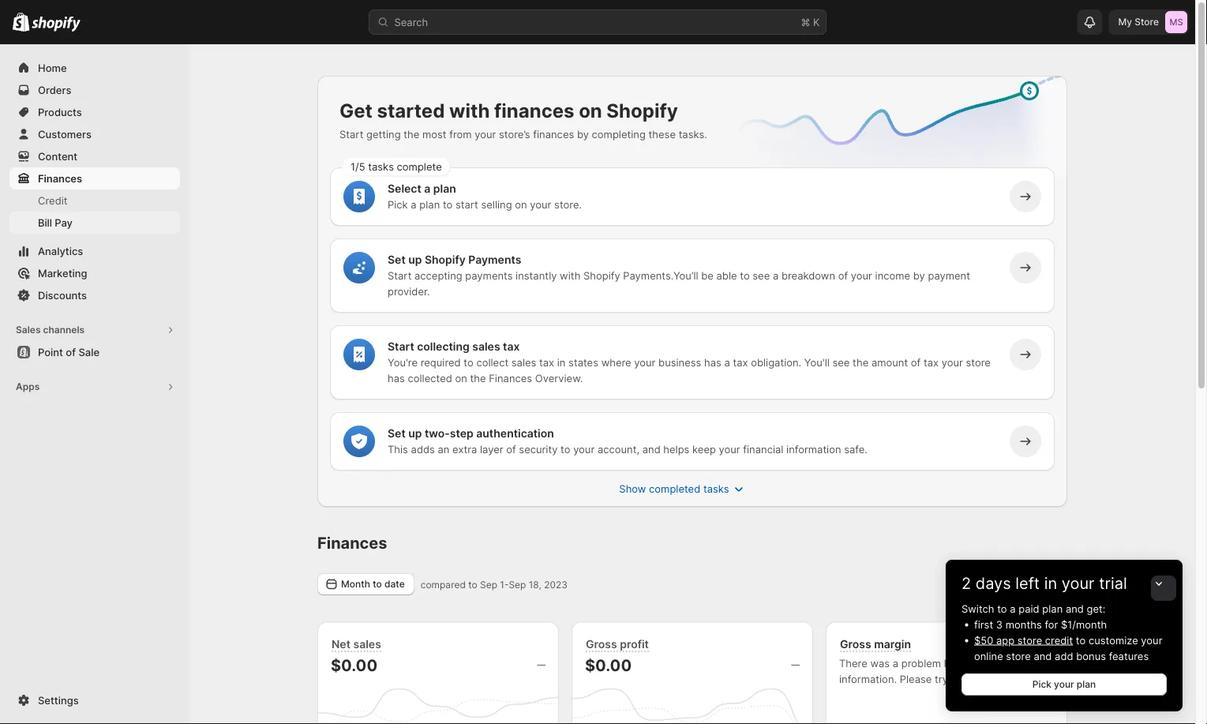 Task type: locate. For each thing, give the bounding box(es) containing it.
tasks inside button
[[704, 483, 730, 495]]

up for two-
[[409, 427, 422, 440]]

0 horizontal spatial on
[[455, 372, 468, 384]]

1 horizontal spatial tasks
[[704, 483, 730, 495]]

$50 app store credit link
[[975, 634, 1074, 647]]

a left paid in the bottom right of the page
[[1011, 603, 1016, 615]]

2 vertical spatial shopify
[[584, 269, 621, 282]]

tasks
[[368, 160, 394, 173], [704, 483, 730, 495]]

with right instantly at the top
[[560, 269, 581, 282]]

1 vertical spatial sales
[[512, 356, 537, 369]]

pick down select
[[388, 198, 408, 211]]

1 horizontal spatial see
[[833, 356, 850, 369]]

0 horizontal spatial sales
[[354, 638, 381, 651]]

there
[[840, 658, 868, 670]]

of left sale
[[66, 346, 76, 358]]

shopify image
[[13, 12, 29, 31]]

1 horizontal spatial no change image
[[792, 659, 800, 672]]

1 set from the top
[[388, 253, 406, 267]]

apps button
[[9, 376, 180, 398]]

1 gross from the left
[[586, 638, 618, 651]]

1 horizontal spatial with
[[560, 269, 581, 282]]

0 vertical spatial and
[[643, 443, 661, 455]]

amount
[[872, 356, 909, 369]]

2 horizontal spatial sales
[[512, 356, 537, 369]]

gross inside gross margin there was a problem loading this information. please try again later.
[[841, 638, 872, 651]]

1 horizontal spatial $0.00
[[585, 656, 632, 675]]

please
[[900, 673, 932, 686]]

to right security
[[561, 443, 571, 455]]

to left 'date'
[[373, 579, 382, 590]]

up up the accepting
[[409, 253, 422, 267]]

up inside set up shopify payments start accepting payments instantly with shopify payments.you'll be able to see a breakdown of your income by payment provider.
[[409, 253, 422, 267]]

has down you're
[[388, 372, 405, 384]]

0 horizontal spatial sep
[[480, 579, 498, 591]]

$0.00 down net sales
[[331, 656, 378, 675]]

1 vertical spatial up
[[409, 427, 422, 440]]

the left most
[[404, 128, 420, 140]]

completing
[[592, 128, 646, 140]]

plan down select
[[420, 198, 440, 211]]

my store
[[1119, 16, 1160, 28]]

shopify image
[[32, 16, 81, 32]]

1 horizontal spatial and
[[1034, 650, 1053, 662]]

tax up "collect"
[[503, 340, 520, 354]]

2 sep from the left
[[509, 579, 526, 591]]

on inside get started with finances on shopify start getting the most from your store's finances by completing these tasks.
[[579, 99, 603, 122]]

a left breakdown
[[773, 269, 779, 282]]

start collecting sales tax image
[[352, 347, 367, 363]]

shopify up the accepting
[[425, 253, 466, 267]]

a right select
[[424, 182, 431, 196]]

and left add
[[1034, 650, 1053, 662]]

my store image
[[1166, 11, 1188, 33]]

set up this
[[388, 427, 406, 440]]

0 vertical spatial start
[[340, 128, 364, 140]]

0 horizontal spatial gross
[[586, 638, 618, 651]]

sales right "collect"
[[512, 356, 537, 369]]

2 vertical spatial and
[[1034, 650, 1053, 662]]

shopify left payments.you'll
[[584, 269, 621, 282]]

1 sep from the left
[[480, 579, 498, 591]]

up inside set up two-step authentication this adds an extra layer of security to your account, and helps keep your financial information safe.
[[409, 427, 422, 440]]

0 horizontal spatial no change image
[[537, 659, 546, 672]]

home link
[[9, 57, 180, 79]]

month to date button
[[318, 574, 415, 596]]

finances up month
[[318, 534, 388, 553]]

of inside set up two-step authentication this adds an extra layer of security to your account, and helps keep your financial information safe.
[[507, 443, 516, 455]]

0 horizontal spatial pick
[[388, 198, 408, 211]]

2 no change image from the left
[[792, 659, 800, 672]]

online
[[975, 650, 1004, 662]]

to inside select a plan pick a plan to start selling on your store.
[[443, 198, 453, 211]]

by right income
[[914, 269, 926, 282]]

0 vertical spatial store
[[967, 356, 991, 369]]

has
[[705, 356, 722, 369], [388, 372, 405, 384]]

start
[[340, 128, 364, 140], [388, 269, 412, 282], [388, 340, 415, 354]]

plan up 'for'
[[1043, 603, 1064, 615]]

1 horizontal spatial sep
[[509, 579, 526, 591]]

0 horizontal spatial has
[[388, 372, 405, 384]]

of down the authentication
[[507, 443, 516, 455]]

⌘
[[801, 16, 811, 28]]

1 vertical spatial start
[[388, 269, 412, 282]]

problem
[[902, 658, 942, 670]]

orders link
[[9, 79, 180, 101]]

point of sale link
[[9, 341, 180, 363]]

gross for gross margin there was a problem loading this information. please try again later.
[[841, 638, 872, 651]]

to right compared
[[469, 579, 478, 591]]

to inside set up two-step authentication this adds an extra layer of security to your account, and helps keep your financial information safe.
[[561, 443, 571, 455]]

store inside to customize your online store and add bonus features
[[1007, 650, 1032, 662]]

trial
[[1100, 574, 1128, 593]]

to left "collect"
[[464, 356, 474, 369]]

1 vertical spatial finances
[[489, 372, 533, 384]]

1 vertical spatial store
[[1018, 634, 1043, 647]]

be
[[702, 269, 714, 282]]

gross
[[586, 638, 618, 651], [841, 638, 872, 651]]

settings link
[[9, 690, 180, 712]]

the left amount
[[853, 356, 869, 369]]

1-
[[500, 579, 509, 591]]

$0.00 down gross profit dropdown button
[[585, 656, 632, 675]]

get started with finances on shopify start getting the most from your store's finances by completing these tasks.
[[340, 99, 708, 140]]

2 $0.00 from the left
[[585, 656, 632, 675]]

start up provider.
[[388, 269, 412, 282]]

your left store.
[[530, 198, 552, 211]]

and left helps
[[643, 443, 661, 455]]

2 horizontal spatial and
[[1066, 603, 1085, 615]]

1 horizontal spatial in
[[1045, 574, 1058, 593]]

start down get
[[340, 128, 364, 140]]

of right breakdown
[[839, 269, 849, 282]]

see right able
[[753, 269, 770, 282]]

store's
[[499, 128, 531, 140]]

0 vertical spatial up
[[409, 253, 422, 267]]

0 vertical spatial sales
[[473, 340, 501, 354]]

1 $0.00 from the left
[[331, 656, 378, 675]]

and
[[643, 443, 661, 455], [1066, 603, 1085, 615], [1034, 650, 1053, 662]]

pick your plan
[[1033, 679, 1097, 690]]

1 no change image from the left
[[537, 659, 546, 672]]

features
[[1110, 650, 1150, 662]]

gross up there
[[841, 638, 872, 651]]

set inside set up two-step authentication this adds an extra layer of security to your account, and helps keep your financial information safe.
[[388, 427, 406, 440]]

overview.
[[535, 372, 583, 384]]

1 vertical spatial set
[[388, 427, 406, 440]]

2 vertical spatial start
[[388, 340, 415, 354]]

1 vertical spatial the
[[853, 356, 869, 369]]

marketing
[[38, 267, 87, 279]]

store
[[967, 356, 991, 369], [1018, 634, 1043, 647], [1007, 650, 1032, 662]]

analytics
[[38, 245, 83, 257]]

2 up from the top
[[409, 427, 422, 440]]

2 vertical spatial sales
[[354, 638, 381, 651]]

1 vertical spatial by
[[914, 269, 926, 282]]

1 horizontal spatial the
[[470, 372, 486, 384]]

1 vertical spatial pick
[[1033, 679, 1052, 690]]

0 horizontal spatial and
[[643, 443, 661, 455]]

2 gross from the left
[[841, 638, 872, 651]]

get
[[340, 99, 373, 122]]

finances
[[38, 172, 82, 184], [489, 372, 533, 384], [318, 534, 388, 553]]

2 set from the top
[[388, 427, 406, 440]]

to inside dropdown button
[[373, 579, 382, 590]]

0 horizontal spatial with
[[450, 99, 490, 122]]

tasks.
[[679, 128, 708, 140]]

on up completing
[[579, 99, 603, 122]]

helps
[[664, 443, 690, 455]]

sales channels button
[[9, 319, 180, 341]]

gross profit
[[586, 638, 649, 651]]

start up you're
[[388, 340, 415, 354]]

by inside get started with finances on shopify start getting the most from your store's finances by completing these tasks.
[[577, 128, 589, 140]]

with up from
[[450, 99, 490, 122]]

tax
[[503, 340, 520, 354], [540, 356, 555, 369], [733, 356, 749, 369], [924, 356, 939, 369]]

no change image
[[537, 659, 546, 672], [792, 659, 800, 672]]

gross left profit
[[586, 638, 618, 651]]

0 vertical spatial with
[[450, 99, 490, 122]]

select a plan image
[[352, 189, 367, 205]]

on inside select a plan pick a plan to start selling on your store.
[[515, 198, 527, 211]]

1/5
[[351, 160, 365, 173]]

1 horizontal spatial gross
[[841, 638, 872, 651]]

show
[[620, 483, 647, 495]]

shopify
[[607, 99, 678, 122], [425, 253, 466, 267], [584, 269, 621, 282]]

0 horizontal spatial $0.00
[[331, 656, 378, 675]]

and up $1/month
[[1066, 603, 1085, 615]]

up up adds
[[409, 427, 422, 440]]

1 horizontal spatial finances
[[318, 534, 388, 553]]

1 vertical spatial in
[[1045, 574, 1058, 593]]

information
[[787, 443, 842, 455]]

a right business at the right of the page
[[725, 356, 731, 369]]

channels
[[43, 324, 85, 336]]

0 vertical spatial shopify
[[607, 99, 678, 122]]

2 horizontal spatial on
[[579, 99, 603, 122]]

1 up from the top
[[409, 253, 422, 267]]

finances down content
[[38, 172, 82, 184]]

1 vertical spatial with
[[560, 269, 581, 282]]

gross inside dropdown button
[[586, 638, 618, 651]]

store
[[1135, 16, 1160, 28]]

by left completing
[[577, 128, 589, 140]]

finances right store's
[[533, 128, 575, 140]]

1 vertical spatial tasks
[[704, 483, 730, 495]]

point of sale
[[38, 346, 100, 358]]

pick your plan link
[[962, 674, 1168, 696]]

to up 3
[[998, 603, 1008, 615]]

of inside start collecting sales tax you're required to collect sales tax in states where your business has a tax obligation. you'll see the amount of tax your store has collected on the finances overview.
[[912, 356, 921, 369]]

in right left
[[1045, 574, 1058, 593]]

on down "required"
[[455, 372, 468, 384]]

to down $1/month
[[1077, 634, 1086, 647]]

first
[[975, 619, 994, 631]]

2 days left in your trial button
[[946, 560, 1183, 593]]

shopify up these
[[607, 99, 678, 122]]

set up provider.
[[388, 253, 406, 267]]

sales
[[473, 340, 501, 354], [512, 356, 537, 369], [354, 638, 381, 651]]

0 vertical spatial in
[[558, 356, 566, 369]]

1 vertical spatial see
[[833, 356, 850, 369]]

sales right net
[[354, 638, 381, 651]]

finances up store's
[[495, 99, 575, 122]]

set inside set up shopify payments start accepting payments instantly with shopify payments.you'll be able to see a breakdown of your income by payment provider.
[[388, 253, 406, 267]]

keep
[[693, 443, 716, 455]]

your up get:
[[1062, 574, 1095, 593]]

your right from
[[475, 128, 496, 140]]

your inside dropdown button
[[1062, 574, 1095, 593]]

states
[[569, 356, 599, 369]]

to customize your online store and add bonus features
[[975, 634, 1163, 662]]

to right able
[[740, 269, 750, 282]]

see inside start collecting sales tax you're required to collect sales tax in states where your business has a tax obligation. you'll see the amount of tax your store has collected on the finances overview.
[[833, 356, 850, 369]]

show completed tasks
[[620, 483, 730, 495]]

your inside set up shopify payments start accepting payments instantly with shopify payments.you'll be able to see a breakdown of your income by payment provider.
[[851, 269, 873, 282]]

margin
[[875, 638, 912, 651]]

obligation.
[[751, 356, 802, 369]]

in up overview.
[[558, 356, 566, 369]]

line chart image
[[709, 73, 1071, 202]]

up for shopify
[[409, 253, 422, 267]]

$0.00
[[331, 656, 378, 675], [585, 656, 632, 675]]

0 horizontal spatial finances
[[38, 172, 82, 184]]

has right business at the right of the page
[[705, 356, 722, 369]]

sep left "18,"
[[509, 579, 526, 591]]

your left income
[[851, 269, 873, 282]]

0 vertical spatial on
[[579, 99, 603, 122]]

sales up "collect"
[[473, 340, 501, 354]]

where
[[602, 356, 632, 369]]

2 vertical spatial on
[[455, 372, 468, 384]]

bill pay
[[38, 216, 72, 229]]

the down "collect"
[[470, 372, 486, 384]]

loading
[[945, 658, 980, 670]]

on right selling
[[515, 198, 527, 211]]

a inside gross margin there was a problem loading this information. please try again later.
[[893, 658, 899, 670]]

finances down "collect"
[[489, 372, 533, 384]]

0 vertical spatial the
[[404, 128, 420, 140]]

1 horizontal spatial on
[[515, 198, 527, 211]]

breakdown
[[782, 269, 836, 282]]

tasks down keep
[[704, 483, 730, 495]]

see right 'you'll'
[[833, 356, 850, 369]]

sep left '1-'
[[480, 579, 498, 591]]

a right was
[[893, 658, 899, 670]]

set for set up shopify payments
[[388, 253, 406, 267]]

to inside to customize your online store and add bonus features
[[1077, 634, 1086, 647]]

your down add
[[1055, 679, 1075, 690]]

1 horizontal spatial has
[[705, 356, 722, 369]]

2 vertical spatial the
[[470, 372, 486, 384]]

and inside to customize your online store and add bonus features
[[1034, 650, 1053, 662]]

0 vertical spatial see
[[753, 269, 770, 282]]

to left the start
[[443, 198, 453, 211]]

of inside set up shopify payments start accepting payments instantly with shopify payments.you'll be able to see a breakdown of your income by payment provider.
[[839, 269, 849, 282]]

the inside get started with finances on shopify start getting the most from your store's finances by completing these tasks.
[[404, 128, 420, 140]]

0 vertical spatial finances
[[38, 172, 82, 184]]

2 vertical spatial store
[[1007, 650, 1032, 662]]

$50
[[975, 634, 994, 647]]

your inside to customize your online store and add bonus features
[[1142, 634, 1163, 647]]

this
[[388, 443, 408, 455]]

0 horizontal spatial see
[[753, 269, 770, 282]]

to inside set up shopify payments start accepting payments instantly with shopify payments.you'll be able to see a breakdown of your income by payment provider.
[[740, 269, 750, 282]]

these
[[649, 128, 676, 140]]

tasks right 1/5
[[368, 160, 394, 173]]

0 horizontal spatial tasks
[[368, 160, 394, 173]]

sep
[[480, 579, 498, 591], [509, 579, 526, 591]]

1 vertical spatial and
[[1066, 603, 1085, 615]]

0 vertical spatial pick
[[388, 198, 408, 211]]

pick down to customize your online store and add bonus features
[[1033, 679, 1052, 690]]

1 horizontal spatial pick
[[1033, 679, 1052, 690]]

0 horizontal spatial the
[[404, 128, 420, 140]]

your up the features at the right of the page
[[1142, 634, 1163, 647]]

your right amount
[[942, 356, 964, 369]]

a inside start collecting sales tax you're required to collect sales tax in states where your business has a tax obligation. you'll see the amount of tax your store has collected on the finances overview.
[[725, 356, 731, 369]]

2 horizontal spatial finances
[[489, 372, 533, 384]]

1 horizontal spatial by
[[914, 269, 926, 282]]

0 vertical spatial by
[[577, 128, 589, 140]]

0 vertical spatial tasks
[[368, 160, 394, 173]]

0 vertical spatial set
[[388, 253, 406, 267]]

1 vertical spatial on
[[515, 198, 527, 211]]

of right amount
[[912, 356, 921, 369]]

0 horizontal spatial in
[[558, 356, 566, 369]]

0 horizontal spatial by
[[577, 128, 589, 140]]

days
[[976, 574, 1012, 593]]



Task type: vqa. For each thing, say whether or not it's contained in the screenshot.
topmost has
yes



Task type: describe. For each thing, give the bounding box(es) containing it.
financial
[[744, 443, 784, 455]]

analytics link
[[9, 240, 180, 262]]

a down select
[[411, 198, 417, 211]]

sale
[[79, 346, 100, 358]]

get:
[[1088, 603, 1106, 615]]

net sales button
[[328, 636, 385, 653]]

was
[[871, 658, 890, 670]]

content
[[38, 150, 78, 162]]

2 vertical spatial finances
[[318, 534, 388, 553]]

started
[[377, 99, 445, 122]]

$1/month
[[1062, 619, 1108, 631]]

1 vertical spatial finances
[[533, 128, 575, 140]]

of inside button
[[66, 346, 76, 358]]

customers link
[[9, 123, 180, 145]]

payments.you'll
[[624, 269, 699, 282]]

two-
[[425, 427, 450, 440]]

paid
[[1019, 603, 1040, 615]]

2
[[962, 574, 972, 593]]

extra
[[453, 443, 477, 455]]

1 horizontal spatial sales
[[473, 340, 501, 354]]

2 horizontal spatial the
[[853, 356, 869, 369]]

adds
[[411, 443, 435, 455]]

and for switch
[[1066, 603, 1085, 615]]

store.
[[555, 198, 582, 211]]

profit
[[620, 638, 649, 651]]

a inside set up shopify payments start accepting payments instantly with shopify payments.you'll be able to see a breakdown of your income by payment provider.
[[773, 269, 779, 282]]

pick inside 2 days left in your trial element
[[1033, 679, 1052, 690]]

sales channels
[[16, 324, 85, 336]]

step
[[450, 427, 474, 440]]

and for to
[[1034, 650, 1053, 662]]

no change image for gross profit
[[792, 659, 800, 672]]

on inside start collecting sales tax you're required to collect sales tax in states where your business has a tax obligation. you'll see the amount of tax your store has collected on the finances overview.
[[455, 372, 468, 384]]

$50 app store credit
[[975, 634, 1074, 647]]

this
[[983, 658, 1001, 670]]

accepting
[[415, 269, 463, 282]]

your right where
[[635, 356, 656, 369]]

months
[[1006, 619, 1043, 631]]

2 days left in your trial element
[[946, 601, 1183, 712]]

getting
[[367, 128, 401, 140]]

set up two-step authentication image
[[352, 434, 367, 450]]

discounts
[[38, 289, 87, 301]]

selling
[[482, 198, 512, 211]]

start inside start collecting sales tax you're required to collect sales tax in states where your business has a tax obligation. you'll see the amount of tax your store has collected on the finances overview.
[[388, 340, 415, 354]]

credit
[[38, 194, 68, 207]]

collected
[[408, 372, 453, 384]]

tax right amount
[[924, 356, 939, 369]]

your left account,
[[574, 443, 595, 455]]

0 vertical spatial finances
[[495, 99, 575, 122]]

payment
[[929, 269, 971, 282]]

set up shopify payments start accepting payments instantly with shopify payments.you'll be able to see a breakdown of your income by payment provider.
[[388, 253, 971, 297]]

orders
[[38, 84, 71, 96]]

set for set up two-step authentication
[[388, 427, 406, 440]]

with inside get started with finances on shopify start getting the most from your store's finances by completing these tasks.
[[450, 99, 490, 122]]

month
[[341, 579, 371, 590]]

by inside set up shopify payments start accepting payments instantly with shopify payments.you'll be able to see a breakdown of your income by payment provider.
[[914, 269, 926, 282]]

bill
[[38, 216, 52, 229]]

required
[[421, 356, 461, 369]]

collecting
[[417, 340, 470, 354]]

payments
[[466, 269, 513, 282]]

3
[[997, 619, 1003, 631]]

your inside get started with finances on shopify start getting the most from your store's finances by completing these tasks.
[[475, 128, 496, 140]]

gross margin button
[[837, 636, 916, 653]]

select
[[388, 182, 422, 196]]

for
[[1046, 619, 1059, 631]]

customers
[[38, 128, 92, 140]]

income
[[876, 269, 911, 282]]

1 vertical spatial has
[[388, 372, 405, 384]]

try
[[935, 673, 949, 686]]

bonus
[[1077, 650, 1107, 662]]

to inside start collecting sales tax you're required to collect sales tax in states where your business has a tax obligation. you'll see the amount of tax your store has collected on the finances overview.
[[464, 356, 474, 369]]

$0.00 for net
[[331, 656, 378, 675]]

payments
[[469, 253, 522, 267]]

start inside set up shopify payments start accepting payments instantly with shopify payments.you'll be able to see a breakdown of your income by payment provider.
[[388, 269, 412, 282]]

store inside start collecting sales tax you're required to collect sales tax in states where your business has a tax obligation. you'll see the amount of tax your store has collected on the finances overview.
[[967, 356, 991, 369]]

see inside set up shopify payments start accepting payments instantly with shopify payments.you'll be able to see a breakdown of your income by payment provider.
[[753, 269, 770, 282]]

k
[[814, 16, 820, 28]]

finances link
[[9, 167, 180, 190]]

sales inside dropdown button
[[354, 638, 381, 651]]

net
[[332, 638, 351, 651]]

marketing link
[[9, 262, 180, 284]]

0 vertical spatial has
[[705, 356, 722, 369]]

able
[[717, 269, 738, 282]]

shopify inside get started with finances on shopify start getting the most from your store's finances by completing these tasks.
[[607, 99, 678, 122]]

switch to a paid plan and get:
[[962, 603, 1106, 615]]

date
[[385, 579, 405, 590]]

apps
[[16, 381, 40, 393]]

finances inside start collecting sales tax you're required to collect sales tax in states where your business has a tax obligation. you'll see the amount of tax your store has collected on the finances overview.
[[489, 372, 533, 384]]

add
[[1056, 650, 1074, 662]]

later.
[[981, 673, 1005, 686]]

tax left obligation.
[[733, 356, 749, 369]]

business
[[659, 356, 702, 369]]

settings
[[38, 694, 79, 707]]

information.
[[840, 673, 898, 686]]

set up shopify payments image
[[352, 260, 367, 276]]

18,
[[529, 579, 542, 591]]

gross for gross profit
[[586, 638, 618, 651]]

gross profit button
[[582, 636, 653, 653]]

pick inside select a plan pick a plan to start selling on your store.
[[388, 198, 408, 211]]

account,
[[598, 443, 640, 455]]

provider.
[[388, 285, 430, 297]]

safe.
[[845, 443, 868, 455]]

in inside dropdown button
[[1045, 574, 1058, 593]]

search
[[395, 16, 428, 28]]

with inside set up shopify payments start accepting payments instantly with shopify payments.you'll be able to see a breakdown of your income by payment provider.
[[560, 269, 581, 282]]

month to date
[[341, 579, 405, 590]]

finances inside finances link
[[38, 172, 82, 184]]

completed
[[649, 483, 701, 495]]

2 days left in your trial
[[962, 574, 1128, 593]]

1 vertical spatial shopify
[[425, 253, 466, 267]]

customize
[[1089, 634, 1139, 647]]

set up two-step authentication this adds an extra layer of security to your account, and helps keep your financial information safe.
[[388, 427, 868, 455]]

credit link
[[9, 190, 180, 212]]

start
[[456, 198, 479, 211]]

app
[[997, 634, 1015, 647]]

an
[[438, 443, 450, 455]]

start inside get started with finances on shopify start getting the most from your store's finances by completing these tasks.
[[340, 128, 364, 140]]

pay
[[55, 216, 72, 229]]

tax up overview.
[[540, 356, 555, 369]]

$0.00 for gross
[[585, 656, 632, 675]]

no change image for net sales
[[537, 659, 546, 672]]

complete
[[397, 160, 442, 173]]

plan down bonus
[[1077, 679, 1097, 690]]

your right keep
[[719, 443, 741, 455]]

your inside select a plan pick a plan to start selling on your store.
[[530, 198, 552, 211]]

plan up the start
[[434, 182, 456, 196]]

in inside start collecting sales tax you're required to collect sales tax in states where your business has a tax obligation. you'll see the amount of tax your store has collected on the finances overview.
[[558, 356, 566, 369]]

and inside set up two-step authentication this adds an extra layer of security to your account, and helps keep your financial information safe.
[[643, 443, 661, 455]]

left
[[1016, 574, 1041, 593]]

products
[[38, 106, 82, 118]]

sales
[[16, 324, 41, 336]]



